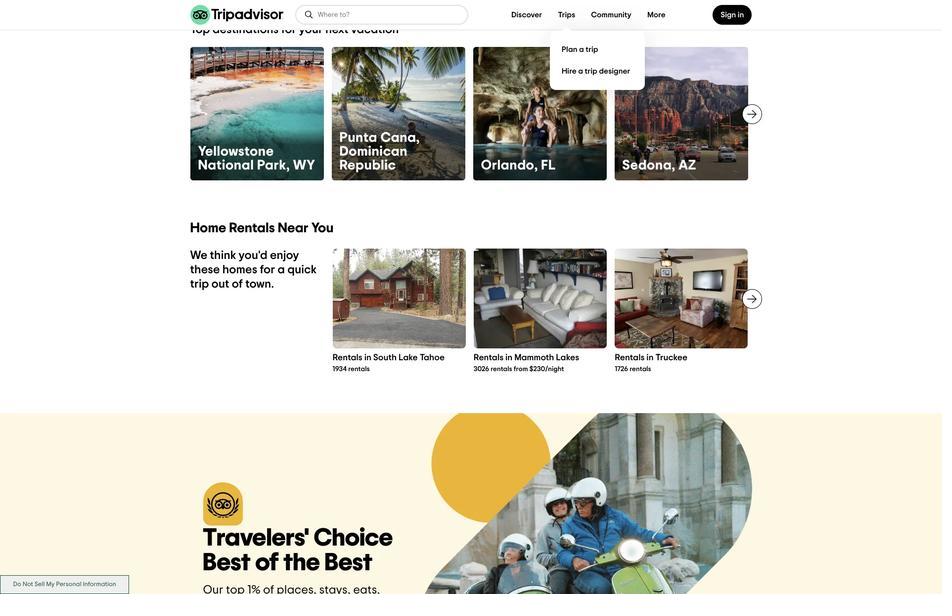 Task type: locate. For each thing, give the bounding box(es) containing it.
rentals inside rentals in mammoth lakes 3026 rentals from $230/night
[[474, 354, 504, 362]]

in
[[738, 11, 744, 19], [364, 354, 371, 362], [505, 354, 513, 362], [647, 354, 654, 362]]

0 horizontal spatial for
[[260, 264, 275, 276]]

lake
[[399, 354, 418, 362]]

rentals up 1726
[[615, 354, 645, 362]]

yellowstone national park, wy
[[198, 145, 315, 173]]

a
[[579, 45, 584, 53], [578, 67, 583, 75], [278, 264, 285, 276]]

1 vertical spatial of
[[255, 551, 279, 576]]

1 best from the left
[[203, 551, 251, 576]]

rentals inside "rentals in south lake tahoe 1934 rentals"
[[333, 354, 362, 362]]

lakes
[[556, 354, 579, 362]]

rentals for rentals in south lake tahoe
[[333, 354, 362, 362]]

rentals inside "rentals in south lake tahoe 1934 rentals"
[[348, 366, 370, 373]]

in left truckee
[[647, 354, 654, 362]]

town.
[[245, 278, 274, 290]]

trip inside we think you'd enjoy these homes for a quick trip out of town.
[[190, 278, 209, 290]]

0 vertical spatial for
[[281, 24, 296, 36]]

home rentals near you
[[190, 222, 334, 235]]

a right hire
[[578, 67, 583, 75]]

a right the plan
[[579, 45, 584, 53]]

choice
[[314, 526, 393, 551]]

rentals right 1726
[[630, 366, 651, 373]]

tripadvisor image
[[190, 5, 283, 25]]

None search field
[[296, 6, 467, 24]]

2 rentals from the left
[[491, 366, 512, 373]]

plan
[[562, 45, 577, 53]]

a inside 'link'
[[579, 45, 584, 53]]

0 vertical spatial a
[[579, 45, 584, 53]]

1 horizontal spatial best
[[325, 551, 373, 576]]

your
[[299, 24, 323, 36]]

trip inside 'link'
[[586, 45, 598, 53]]

in inside rentals in mammoth lakes 3026 rentals from $230/night
[[505, 354, 513, 362]]

sedona, az link
[[615, 47, 748, 180]]

1 horizontal spatial rentals
[[491, 366, 512, 373]]

rentals up 3026
[[474, 354, 504, 362]]

rentals up you'd
[[229, 222, 275, 235]]

in inside "rentals in south lake tahoe 1934 rentals"
[[364, 354, 371, 362]]

trip down "these"
[[190, 278, 209, 290]]

of left the at the left bottom of page
[[255, 551, 279, 576]]

you
[[311, 222, 334, 235]]

punta
[[340, 131, 377, 145]]

rentals in mammoth lakes 3026 rentals from $230/night
[[474, 354, 579, 373]]

next image
[[746, 293, 758, 305]]

0 vertical spatial trip
[[586, 45, 598, 53]]

trip for hire
[[585, 67, 597, 75]]

hire
[[562, 67, 577, 75]]

$230/night
[[529, 366, 564, 373]]

rentals up 1934
[[333, 354, 362, 362]]

0 vertical spatial of
[[232, 278, 243, 290]]

more button
[[639, 5, 674, 25]]

0 horizontal spatial best
[[203, 551, 251, 576]]

1 horizontal spatial for
[[281, 24, 296, 36]]

rentals right 1934
[[348, 366, 370, 373]]

for up town.
[[260, 264, 275, 276]]

orlando, fl
[[481, 159, 556, 173]]

trip right hire
[[585, 67, 597, 75]]

1 rentals from the left
[[348, 366, 370, 373]]

for left your on the left top
[[281, 24, 296, 36]]

out
[[211, 278, 229, 290]]

1 vertical spatial for
[[260, 264, 275, 276]]

discover button
[[503, 5, 550, 25]]

0 horizontal spatial rentals
[[348, 366, 370, 373]]

rentals
[[229, 222, 275, 235], [333, 354, 362, 362], [474, 354, 504, 362], [615, 354, 645, 362]]

in left "south"
[[364, 354, 371, 362]]

home
[[190, 222, 226, 235]]

rentals inside "rentals in truckee 1726 rentals"
[[615, 354, 645, 362]]

trips button
[[550, 5, 583, 25]]

in inside "rentals in truckee 1726 rentals"
[[647, 354, 654, 362]]

the
[[284, 551, 320, 576]]

previous image
[[184, 108, 196, 120]]

rentals left from on the right bottom of the page
[[491, 366, 512, 373]]

yellowstone
[[198, 145, 274, 159]]

of down homes
[[232, 278, 243, 290]]

1 vertical spatial a
[[578, 67, 583, 75]]

punta cana, dominican republic
[[340, 131, 420, 173]]

trip up hire a trip designer
[[586, 45, 598, 53]]

we
[[190, 250, 207, 262]]

3 rentals from the left
[[630, 366, 651, 373]]

a down enjoy
[[278, 264, 285, 276]]

dominican
[[340, 145, 408, 159]]

2 horizontal spatial rentals
[[630, 366, 651, 373]]

hire a trip designer
[[562, 67, 630, 75]]

for inside we think you'd enjoy these homes for a quick trip out of town.
[[260, 264, 275, 276]]

truckee
[[656, 354, 688, 362]]

best
[[203, 551, 251, 576], [325, 551, 373, 576]]

2 vertical spatial a
[[278, 264, 285, 276]]

rentals
[[348, 366, 370, 373], [491, 366, 512, 373], [630, 366, 651, 373]]

menu
[[550, 31, 645, 90]]

previous image
[[327, 293, 339, 305]]

information
[[83, 582, 116, 588]]

south
[[373, 354, 397, 362]]

you'd
[[239, 250, 267, 262]]

fl
[[541, 159, 556, 173]]

sign in link
[[713, 5, 752, 25]]

plan a trip link
[[558, 39, 637, 60]]

for
[[281, 24, 296, 36], [260, 264, 275, 276]]

republic
[[340, 159, 396, 173]]

2 best from the left
[[325, 551, 373, 576]]

national
[[198, 159, 254, 173]]

in for rentals in truckee
[[647, 354, 654, 362]]

rentals for rentals in truckee
[[615, 354, 645, 362]]

menu containing plan a trip
[[550, 31, 645, 90]]

1 horizontal spatial of
[[255, 551, 279, 576]]

1 vertical spatial trip
[[585, 67, 597, 75]]

of inside we think you'd enjoy these homes for a quick trip out of town.
[[232, 278, 243, 290]]

discover
[[511, 11, 542, 19]]

of
[[232, 278, 243, 290], [255, 551, 279, 576]]

trip
[[586, 45, 598, 53], [585, 67, 597, 75], [190, 278, 209, 290]]

0 horizontal spatial of
[[232, 278, 243, 290]]

2 vertical spatial trip
[[190, 278, 209, 290]]

next image
[[746, 108, 758, 120]]

in right "sign"
[[738, 11, 744, 19]]

in left mammoth
[[505, 354, 513, 362]]



Task type: vqa. For each thing, say whether or not it's contained in the screenshot.
Rentals for Rentals in South Lake Tahoe
yes



Task type: describe. For each thing, give the bounding box(es) containing it.
in for rentals in south lake tahoe
[[364, 354, 371, 362]]

orlando,
[[481, 159, 538, 173]]

travelers'
[[203, 526, 309, 551]]

rentals in truckee 1726 rentals
[[615, 354, 688, 373]]

punta cana, dominican republic link
[[332, 47, 465, 180]]

rentals in south lake tahoe 1934 rentals
[[333, 354, 445, 373]]

orlando, fl link
[[473, 47, 607, 180]]

a for hire
[[578, 67, 583, 75]]

think
[[210, 250, 236, 262]]

community button
[[583, 5, 639, 25]]

a for plan
[[579, 45, 584, 53]]

destinations
[[213, 24, 279, 36]]

quick
[[287, 264, 317, 276]]

wy
[[293, 159, 315, 173]]

travelers' choice best of the best
[[203, 526, 393, 576]]

do not sell my personal information button
[[0, 576, 129, 594]]

sedona, az
[[622, 159, 696, 173]]

park,
[[257, 159, 290, 173]]

1934
[[333, 366, 347, 373]]

sign in
[[721, 11, 744, 19]]

trips
[[558, 11, 575, 19]]

az
[[679, 159, 696, 173]]

enjoy
[[270, 250, 299, 262]]

from
[[514, 366, 528, 373]]

trip for plan
[[586, 45, 598, 53]]

Search search field
[[318, 10, 459, 19]]

near
[[278, 222, 308, 235]]

community
[[591, 11, 632, 19]]

do not sell my personal information
[[13, 582, 116, 588]]

top
[[190, 24, 210, 36]]

these
[[190, 264, 220, 276]]

3026
[[474, 366, 489, 373]]

sell
[[34, 582, 45, 588]]

mammoth
[[514, 354, 554, 362]]

my
[[46, 582, 55, 588]]

do
[[13, 582, 21, 588]]

sign
[[721, 11, 736, 19]]

in for rentals in mammoth lakes
[[505, 354, 513, 362]]

cana,
[[381, 131, 420, 145]]

personal
[[56, 582, 81, 588]]

more
[[647, 11, 666, 19]]

rentals inside "rentals in truckee 1726 rentals"
[[630, 366, 651, 373]]

next
[[325, 24, 349, 36]]

designer
[[599, 67, 630, 75]]

of inside travelers' choice best of the best
[[255, 551, 279, 576]]

rentals inside rentals in mammoth lakes 3026 rentals from $230/night
[[491, 366, 512, 373]]

tahoe
[[420, 354, 445, 362]]

top destinations for your next vacation
[[190, 24, 399, 36]]

1726
[[615, 366, 628, 373]]

a inside we think you'd enjoy these homes for a quick trip out of town.
[[278, 264, 285, 276]]

search image
[[304, 10, 314, 20]]

sedona,
[[622, 159, 676, 173]]

homes
[[222, 264, 257, 276]]

plan a trip
[[562, 45, 598, 53]]

rentals for rentals in mammoth lakes
[[474, 354, 504, 362]]

yellowstone national park, wy link
[[190, 47, 324, 180]]

not
[[23, 582, 33, 588]]

we think you'd enjoy these homes for a quick trip out of town.
[[190, 250, 317, 290]]

vacation
[[351, 24, 399, 36]]

hire a trip designer link
[[558, 60, 637, 82]]



